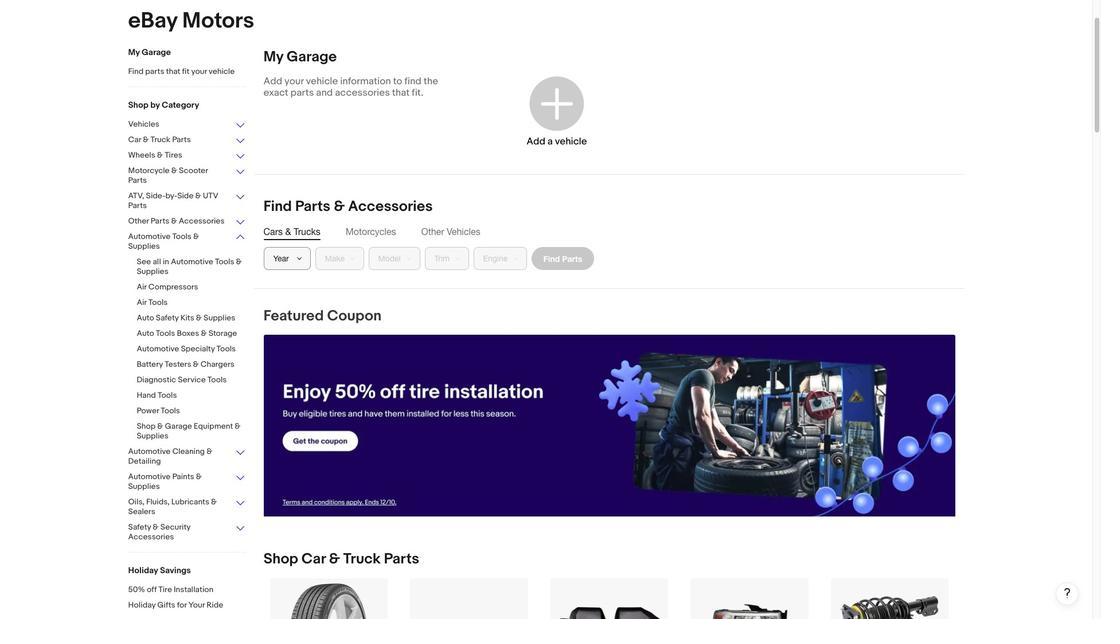 Task type: vqa. For each thing, say whether or not it's contained in the screenshot.
Gifts under $25 LINK
no



Task type: locate. For each thing, give the bounding box(es) containing it.
supplies up 'compressors' on the left of page
[[137, 267, 169, 277]]

1 vertical spatial accessories
[[179, 216, 225, 226]]

add for add a vehicle
[[527, 136, 546, 147]]

1 horizontal spatial other
[[421, 227, 444, 237]]

1 horizontal spatial accessories
[[179, 216, 225, 226]]

vehicle right fit
[[209, 67, 235, 76]]

shop & garage equipment & supplies link
[[137, 422, 254, 442]]

vehicle inside add a vehicle "button"
[[555, 136, 587, 147]]

tab list
[[264, 225, 955, 238]]

truck
[[151, 135, 170, 145], [343, 551, 381, 569]]

supplies down power
[[137, 431, 169, 441]]

0 horizontal spatial vehicle
[[209, 67, 235, 76]]

auto safety kits & supplies link
[[137, 313, 254, 324]]

automotive
[[128, 232, 171, 242], [171, 257, 213, 267], [137, 344, 179, 354], [128, 447, 171, 457], [128, 472, 171, 482]]

find inside button
[[544, 254, 560, 264]]

see
[[137, 257, 151, 267]]

1 vertical spatial other
[[421, 227, 444, 237]]

automotive down automotive tools & supplies dropdown button
[[171, 257, 213, 267]]

shop inside vehicles car & truck parts wheels & tires motorcycle & scooter parts atv, side-by-side & utv parts other parts & accessories automotive tools & supplies see all in automotive tools & supplies air compressors air tools auto safety kits & supplies auto tools boxes & storage automotive specialty tools battery testers & chargers diagnostic service tools hand tools power tools shop & garage equipment & supplies automotive cleaning & detailing automotive paints & supplies oils, fluids, lubricants & sealers safety & security accessories
[[137, 422, 156, 431]]

find parts
[[544, 254, 583, 264]]

0 horizontal spatial add
[[264, 76, 282, 87]]

fluids,
[[146, 497, 170, 507]]

vehicle right a
[[555, 136, 587, 147]]

auto down 'compressors' on the left of page
[[137, 313, 154, 323]]

tools down 'diagnostic' at left
[[158, 391, 177, 400]]

1 vertical spatial safety
[[128, 523, 151, 532]]

add left and
[[264, 76, 282, 87]]

my
[[128, 47, 140, 58], [264, 48, 283, 66]]

vehicles car & truck parts wheels & tires motorcycle & scooter parts atv, side-by-side & utv parts other parts & accessories automotive tools & supplies see all in automotive tools & supplies air compressors air tools auto safety kits & supplies auto tools boxes & storage automotive specialty tools battery testers & chargers diagnostic service tools hand tools power tools shop & garage equipment & supplies automotive cleaning & detailing automotive paints & supplies oils, fluids, lubricants & sealers safety & security accessories
[[128, 119, 242, 542]]

add inside add your vehicle information to find the exact parts and accessories that fit.
[[264, 76, 282, 87]]

parts
[[172, 135, 191, 145], [128, 176, 147, 185], [295, 198, 331, 216], [128, 201, 147, 211], [151, 216, 169, 226], [562, 254, 583, 264], [384, 551, 419, 569]]

0 vertical spatial safety
[[156, 313, 179, 323]]

shop
[[128, 100, 148, 111], [137, 422, 156, 431], [264, 551, 298, 569]]

1 horizontal spatial car
[[302, 551, 326, 569]]

automotive down detailing
[[128, 472, 171, 482]]

supplies up oils,
[[128, 482, 160, 492]]

tools left boxes
[[156, 329, 175, 338]]

by
[[150, 100, 160, 111]]

to
[[393, 76, 402, 87]]

tools up air compressors link
[[215, 257, 234, 267]]

for
[[177, 601, 187, 610]]

wheels
[[128, 150, 155, 160]]

1 air from the top
[[137, 282, 147, 292]]

0 vertical spatial air
[[137, 282, 147, 292]]

2 horizontal spatial find
[[544, 254, 560, 264]]

0 horizontal spatial safety
[[128, 523, 151, 532]]

1 horizontal spatial that
[[392, 87, 410, 99]]

0 vertical spatial other
[[128, 216, 149, 226]]

installation
[[174, 585, 213, 595]]

0 horizontal spatial truck
[[151, 135, 170, 145]]

shop inside main content
[[264, 551, 298, 569]]

find for find parts & accessories
[[264, 198, 292, 216]]

0 vertical spatial auto
[[137, 313, 154, 323]]

that left fit.
[[392, 87, 410, 99]]

sealers
[[128, 507, 155, 517]]

compressors
[[148, 282, 198, 292]]

1 horizontal spatial my
[[264, 48, 283, 66]]

tab list containing cars & trucks
[[264, 225, 955, 238]]

my garage
[[128, 47, 171, 58], [264, 48, 337, 66]]

auto up battery
[[137, 329, 154, 338]]

add left a
[[527, 136, 546, 147]]

safety & security accessories button
[[128, 523, 246, 543]]

tools down other parts & accessories dropdown button
[[172, 232, 192, 242]]

atv,
[[128, 191, 144, 201]]

tires
[[165, 150, 182, 160]]

air
[[137, 282, 147, 292], [137, 298, 147, 307]]

my garage up exact
[[264, 48, 337, 66]]

1 vertical spatial auto
[[137, 329, 154, 338]]

power tools link
[[137, 406, 254, 417]]

vehicle
[[209, 67, 235, 76], [306, 76, 338, 87], [555, 136, 587, 147]]

accessories down atv, side-by-side & utv parts dropdown button
[[179, 216, 225, 226]]

utv
[[203, 191, 218, 201]]

equipment
[[194, 422, 233, 431]]

main content
[[254, 48, 1079, 620]]

2 air from the top
[[137, 298, 147, 307]]

1 vertical spatial that
[[392, 87, 410, 99]]

car for shop
[[302, 551, 326, 569]]

car inside vehicles car & truck parts wheels & tires motorcycle & scooter parts atv, side-by-side & utv parts other parts & accessories automotive tools & supplies see all in automotive tools & supplies air compressors air tools auto safety kits & supplies auto tools boxes & storage automotive specialty tools battery testers & chargers diagnostic service tools hand tools power tools shop & garage equipment & supplies automotive cleaning & detailing automotive paints & supplies oils, fluids, lubricants & sealers safety & security accessories
[[128, 135, 141, 145]]

2 auto from the top
[[137, 329, 154, 338]]

1 vertical spatial parts
[[291, 87, 314, 99]]

1 horizontal spatial add
[[527, 136, 546, 147]]

0 vertical spatial find
[[128, 67, 144, 76]]

add a vehicle
[[527, 136, 587, 147]]

0 horizontal spatial vehicles
[[128, 119, 159, 129]]

0 horizontal spatial car
[[128, 135, 141, 145]]

vehicles
[[128, 119, 159, 129], [447, 227, 481, 237]]

motors
[[182, 7, 254, 34]]

1 vertical spatial truck
[[343, 551, 381, 569]]

0 vertical spatial vehicles
[[128, 119, 159, 129]]

1 vertical spatial shop
[[137, 422, 156, 431]]

1 vertical spatial add
[[527, 136, 546, 147]]

add inside "button"
[[527, 136, 546, 147]]

tab list inside main content
[[264, 225, 955, 238]]

1 horizontal spatial truck
[[343, 551, 381, 569]]

garage up and
[[287, 48, 337, 66]]

fit
[[182, 67, 189, 76]]

0 horizontal spatial my garage
[[128, 47, 171, 58]]

tools
[[172, 232, 192, 242], [215, 257, 234, 267], [148, 298, 168, 307], [156, 329, 175, 338], [217, 344, 236, 354], [208, 375, 227, 385], [158, 391, 177, 400], [161, 406, 180, 416]]

1 horizontal spatial my garage
[[264, 48, 337, 66]]

storage
[[209, 329, 237, 338]]

enjoy 50% off tire installation image
[[264, 335, 955, 517]]

the
[[424, 76, 438, 87]]

parts
[[145, 67, 164, 76], [291, 87, 314, 99]]

0 horizontal spatial other
[[128, 216, 149, 226]]

1 holiday from the top
[[128, 566, 158, 577]]

2 vertical spatial shop
[[264, 551, 298, 569]]

1 vertical spatial air
[[137, 298, 147, 307]]

other
[[128, 216, 149, 226], [421, 227, 444, 237]]

that left fit
[[166, 67, 180, 76]]

kits
[[181, 313, 194, 323]]

safety left kits
[[156, 313, 179, 323]]

1 horizontal spatial parts
[[291, 87, 314, 99]]

ebay
[[128, 7, 177, 34]]

ebay motors
[[128, 7, 254, 34]]

power
[[137, 406, 159, 416]]

find
[[128, 67, 144, 76], [264, 198, 292, 216], [544, 254, 560, 264]]

garage down power tools link
[[165, 422, 192, 431]]

shop for shop by category
[[128, 100, 148, 111]]

supplies
[[128, 242, 160, 251], [137, 267, 169, 277], [204, 313, 235, 323], [137, 431, 169, 441], [128, 482, 160, 492]]

0 vertical spatial truck
[[151, 135, 170, 145]]

car & truck parts button
[[128, 135, 246, 146]]

garage inside vehicles car & truck parts wheels & tires motorcycle & scooter parts atv, side-by-side & utv parts other parts & accessories automotive tools & supplies see all in automotive tools & supplies air compressors air tools auto safety kits & supplies auto tools boxes & storage automotive specialty tools battery testers & chargers diagnostic service tools hand tools power tools shop & garage equipment & supplies automotive cleaning & detailing automotive paints & supplies oils, fluids, lubricants & sealers safety & security accessories
[[165, 422, 192, 431]]

motorcycle & scooter parts button
[[128, 166, 246, 186]]

None text field
[[264, 335, 955, 518]]

safety down sealers
[[128, 523, 151, 532]]

my garage down ebay
[[128, 47, 171, 58]]

accessories down sealers
[[128, 532, 174, 542]]

1 vertical spatial vehicles
[[447, 227, 481, 237]]

1 horizontal spatial vehicles
[[447, 227, 481, 237]]

my down ebay
[[128, 47, 140, 58]]

parts left and
[[291, 87, 314, 99]]

find for find parts that fit your vehicle
[[128, 67, 144, 76]]

accessories up motorcycles
[[348, 198, 433, 216]]

0 horizontal spatial my
[[128, 47, 140, 58]]

1 vertical spatial holiday
[[128, 601, 156, 610]]

0 vertical spatial parts
[[145, 67, 164, 76]]

0 vertical spatial shop
[[128, 100, 148, 111]]

truck inside vehicles car & truck parts wheels & tires motorcycle & scooter parts atv, side-by-side & utv parts other parts & accessories automotive tools & supplies see all in automotive tools & supplies air compressors air tools auto safety kits & supplies auto tools boxes & storage automotive specialty tools battery testers & chargers diagnostic service tools hand tools power tools shop & garage equipment & supplies automotive cleaning & detailing automotive paints & supplies oils, fluids, lubricants & sealers safety & security accessories
[[151, 135, 170, 145]]

see all in automotive tools & supplies link
[[137, 257, 254, 278]]

&
[[143, 135, 149, 145], [157, 150, 163, 160], [171, 166, 177, 176], [195, 191, 201, 201], [334, 198, 345, 216], [171, 216, 177, 226], [285, 227, 291, 237], [193, 232, 199, 242], [236, 257, 242, 267], [196, 313, 202, 323], [201, 329, 207, 338], [193, 360, 199, 369], [157, 422, 163, 431], [235, 422, 241, 431], [207, 447, 212, 457], [196, 472, 202, 482], [211, 497, 217, 507], [153, 523, 159, 532], [329, 551, 340, 569]]

2 holiday from the top
[[128, 601, 156, 610]]

1 vertical spatial find
[[264, 198, 292, 216]]

holiday inside 50% off tire installation holiday gifts for your ride
[[128, 601, 156, 610]]

my garage inside main content
[[264, 48, 337, 66]]

oils,
[[128, 497, 145, 507]]

2 horizontal spatial vehicle
[[555, 136, 587, 147]]

chargers
[[201, 360, 235, 369]]

your right fit
[[191, 67, 207, 76]]

that
[[166, 67, 180, 76], [392, 87, 410, 99]]

car for vehicles
[[128, 135, 141, 145]]

1 horizontal spatial vehicle
[[306, 76, 338, 87]]

parts left fit
[[145, 67, 164, 76]]

vehicle left 'information'
[[306, 76, 338, 87]]

vehicle inside add your vehicle information to find the exact parts and accessories that fit.
[[306, 76, 338, 87]]

car inside main content
[[302, 551, 326, 569]]

holiday up 50%
[[128, 566, 158, 577]]

1 horizontal spatial safety
[[156, 313, 179, 323]]

0 vertical spatial accessories
[[348, 198, 433, 216]]

0 horizontal spatial find
[[128, 67, 144, 76]]

0 vertical spatial holiday
[[128, 566, 158, 577]]

wheels & tires button
[[128, 150, 246, 161]]

car
[[128, 135, 141, 145], [302, 551, 326, 569]]

parts inside find parts that fit your vehicle link
[[145, 67, 164, 76]]

accessories inside main content
[[348, 198, 433, 216]]

2 vertical spatial find
[[544, 254, 560, 264]]

safety
[[156, 313, 179, 323], [128, 523, 151, 532]]

tools down storage
[[217, 344, 236, 354]]

other vehicles
[[421, 227, 481, 237]]

holiday down 50%
[[128, 601, 156, 610]]

your inside add your vehicle information to find the exact parts and accessories that fit.
[[285, 76, 304, 87]]

garage
[[142, 47, 171, 58], [287, 48, 337, 66], [165, 422, 192, 431]]

0 horizontal spatial accessories
[[128, 532, 174, 542]]

holiday
[[128, 566, 158, 577], [128, 601, 156, 610]]

specialty
[[181, 344, 215, 354]]

hand
[[137, 391, 156, 400]]

0 horizontal spatial parts
[[145, 67, 164, 76]]

your
[[191, 67, 207, 76], [285, 76, 304, 87]]

motorcycle
[[128, 166, 170, 176]]

my up exact
[[264, 48, 283, 66]]

your left and
[[285, 76, 304, 87]]

0 vertical spatial car
[[128, 135, 141, 145]]

2 horizontal spatial accessories
[[348, 198, 433, 216]]

testers
[[165, 360, 191, 369]]

1 vertical spatial car
[[302, 551, 326, 569]]

0 horizontal spatial that
[[166, 67, 180, 76]]

battery
[[137, 360, 163, 369]]

automotive tools & supplies button
[[128, 232, 246, 252]]

0 vertical spatial add
[[264, 76, 282, 87]]

add
[[264, 76, 282, 87], [527, 136, 546, 147]]

accessories
[[348, 198, 433, 216], [179, 216, 225, 226], [128, 532, 174, 542]]

1 horizontal spatial your
[[285, 76, 304, 87]]

1 horizontal spatial find
[[264, 198, 292, 216]]



Task type: describe. For each thing, give the bounding box(es) containing it.
parts inside add your vehicle information to find the exact parts and accessories that fit.
[[291, 87, 314, 99]]

lubricants
[[171, 497, 209, 507]]

find parts button
[[532, 247, 595, 270]]

by-
[[165, 191, 177, 201]]

vehicle inside find parts that fit your vehicle link
[[209, 67, 235, 76]]

50% off tire installation link
[[128, 585, 246, 596]]

supplies up see
[[128, 242, 160, 251]]

diagnostic
[[137, 375, 176, 385]]

cleaning
[[172, 447, 205, 457]]

holiday savings
[[128, 566, 191, 577]]

all
[[153, 257, 161, 267]]

service
[[178, 375, 206, 385]]

automotive paints & supplies button
[[128, 472, 246, 493]]

savings
[[160, 566, 191, 577]]

vehicles inside vehicles car & truck parts wheels & tires motorcycle & scooter parts atv, side-by-side & utv parts other parts & accessories automotive tools & supplies see all in automotive tools & supplies air compressors air tools auto safety kits & supplies auto tools boxes & storage automotive specialty tools battery testers & chargers diagnostic service tools hand tools power tools shop & garage equipment & supplies automotive cleaning & detailing automotive paints & supplies oils, fluids, lubricants & sealers safety & security accessories
[[128, 119, 159, 129]]

tools right power
[[161, 406, 180, 416]]

tire
[[159, 585, 172, 595]]

find parts that fit your vehicle link
[[128, 67, 246, 77]]

truck for shop
[[343, 551, 381, 569]]

hand tools link
[[137, 391, 254, 402]]

exact
[[264, 87, 288, 99]]

auto tools boxes & storage link
[[137, 329, 254, 340]]

boxes
[[177, 329, 199, 338]]

automotive specialty tools link
[[137, 344, 254, 355]]

shop for shop car & truck parts
[[264, 551, 298, 569]]

atv, side-by-side & utv parts button
[[128, 191, 246, 212]]

air compressors link
[[137, 282, 254, 293]]

parts inside find parts button
[[562, 254, 583, 264]]

add for add your vehicle information to find the exact parts and accessories that fit.
[[264, 76, 282, 87]]

off
[[147, 585, 157, 595]]

and
[[316, 87, 333, 99]]

paints
[[172, 472, 194, 482]]

find
[[405, 76, 422, 87]]

50%
[[128, 585, 145, 595]]

0 horizontal spatial your
[[191, 67, 207, 76]]

automotive cleaning & detailing button
[[128, 447, 246, 468]]

your
[[189, 601, 205, 610]]

category
[[162, 100, 199, 111]]

holiday gifts for your ride link
[[128, 601, 246, 612]]

automotive up battery
[[137, 344, 179, 354]]

trucks
[[294, 227, 321, 237]]

other inside main content
[[421, 227, 444, 237]]

0 vertical spatial that
[[166, 67, 180, 76]]

find for find parts
[[544, 254, 560, 264]]

2 vertical spatial accessories
[[128, 532, 174, 542]]

help, opens dialogs image
[[1062, 588, 1073, 600]]

vehicle for add a vehicle
[[555, 136, 587, 147]]

in
[[163, 257, 169, 267]]

add your vehicle information to find the exact parts and accessories that fit.
[[264, 76, 438, 99]]

50% off tire installation holiday gifts for your ride
[[128, 585, 223, 610]]

information
[[340, 76, 391, 87]]

gifts
[[157, 601, 175, 610]]

air tools link
[[137, 298, 254, 309]]

automotive up see
[[128, 232, 171, 242]]

that inside add your vehicle information to find the exact parts and accessories that fit.
[[392, 87, 410, 99]]

tools down chargers
[[208, 375, 227, 385]]

vehicles button
[[128, 119, 246, 130]]

shop car & truck parts
[[264, 551, 419, 569]]

supplies up storage
[[204, 313, 235, 323]]

detailing
[[128, 457, 161, 466]]

scooter
[[179, 166, 208, 176]]

vehicles inside tab list
[[447, 227, 481, 237]]

a
[[548, 136, 553, 147]]

tools down 'compressors' on the left of page
[[148, 298, 168, 307]]

cars & trucks
[[264, 227, 321, 237]]

security
[[160, 523, 190, 532]]

featured
[[264, 307, 324, 325]]

cars
[[264, 227, 283, 237]]

other parts & accessories button
[[128, 216, 246, 227]]

side-
[[146, 191, 166, 201]]

shop by category
[[128, 100, 199, 111]]

garage up 'find parts that fit your vehicle'
[[142, 47, 171, 58]]

1 auto from the top
[[137, 313, 154, 323]]

automotive left cleaning
[[128, 447, 171, 457]]

oils, fluids, lubricants & sealers button
[[128, 497, 246, 518]]

featured coupon
[[264, 307, 382, 325]]

diagnostic service tools link
[[137, 375, 254, 386]]

other inside vehicles car & truck parts wheels & tires motorcycle & scooter parts atv, side-by-side & utv parts other parts & accessories automotive tools & supplies see all in automotive tools & supplies air compressors air tools auto safety kits & supplies auto tools boxes & storage automotive specialty tools battery testers & chargers diagnostic service tools hand tools power tools shop & garage equipment & supplies automotive cleaning & detailing automotive paints & supplies oils, fluids, lubricants & sealers safety & security accessories
[[128, 216, 149, 226]]

add a vehicle button
[[486, 60, 628, 163]]

motorcycles
[[346, 227, 396, 237]]

accessories
[[335, 87, 390, 99]]

add a vehicle image
[[527, 73, 587, 133]]

find parts & accessories
[[264, 198, 433, 216]]

garage inside main content
[[287, 48, 337, 66]]

find parts that fit your vehicle
[[128, 67, 235, 76]]

battery testers & chargers link
[[137, 360, 254, 371]]

side
[[177, 191, 194, 201]]

vehicle for add your vehicle information to find the exact parts and accessories that fit.
[[306, 76, 338, 87]]

coupon
[[327, 307, 382, 325]]

ride
[[207, 601, 223, 610]]

main content containing my garage
[[254, 48, 1079, 620]]

my inside main content
[[264, 48, 283, 66]]

truck for vehicles
[[151, 135, 170, 145]]



